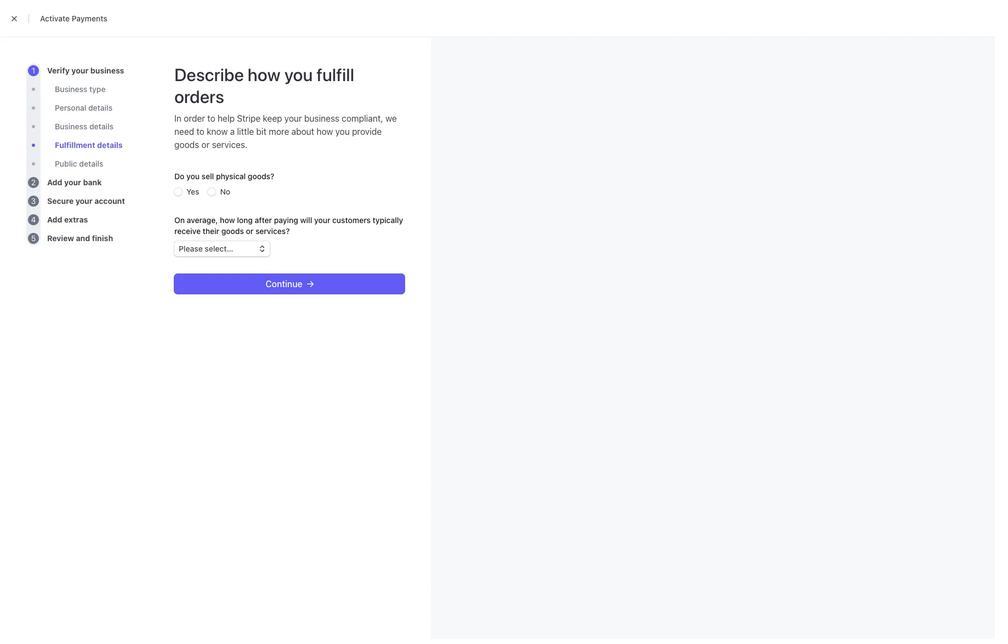 Task type: vqa. For each thing, say whether or not it's contained in the screenshot.


Task type: locate. For each thing, give the bounding box(es) containing it.
1 vertical spatial goods
[[221, 226, 244, 236]]

review and finish
[[47, 234, 113, 243]]

goods?
[[248, 172, 274, 181]]

details for personal details
[[88, 103, 112, 112]]

we
[[385, 113, 397, 123]]

business up "personal"
[[55, 84, 87, 94]]

you right the "do"
[[186, 172, 200, 181]]

activate payments
[[40, 14, 107, 23]]

personal details link
[[55, 103, 112, 113]]

orders
[[174, 86, 224, 107]]

business
[[55, 84, 87, 94], [55, 122, 87, 131]]

1 vertical spatial or
[[246, 226, 253, 236]]

business details link
[[55, 121, 114, 132]]

know
[[207, 127, 228, 137]]

1 vertical spatial business
[[304, 113, 339, 123]]

business for business type
[[55, 84, 87, 94]]

1 vertical spatial business
[[55, 122, 87, 131]]

or down long
[[246, 226, 253, 236]]

1 horizontal spatial you
[[284, 64, 313, 85]]

goods down the need at the left top of the page
[[174, 140, 199, 150]]

public
[[55, 159, 77, 168]]

1 vertical spatial how
[[317, 127, 333, 137]]

business down "personal"
[[55, 122, 87, 131]]

you left fulfill
[[284, 64, 313, 85]]

0 horizontal spatial business
[[90, 66, 124, 75]]

0 vertical spatial to
[[207, 113, 215, 123]]

how
[[248, 64, 281, 85], [317, 127, 333, 137], [220, 215, 235, 225]]

0 horizontal spatial goods
[[174, 140, 199, 150]]

1 horizontal spatial how
[[248, 64, 281, 85]]

0 vertical spatial you
[[284, 64, 313, 85]]

details down fulfillment details link
[[79, 159, 103, 168]]

type
[[89, 84, 106, 94]]

add for add your bank
[[47, 178, 62, 187]]

business type link
[[55, 84, 106, 95]]

receive
[[174, 226, 201, 236]]

1 vertical spatial to
[[196, 127, 204, 137]]

describe how you fulfill orders
[[174, 64, 354, 107]]

add
[[47, 178, 62, 187], [47, 215, 62, 224]]

no
[[220, 187, 230, 196]]

0 horizontal spatial or
[[201, 140, 210, 150]]

2
[[31, 178, 36, 187]]

add your bank
[[47, 178, 102, 187]]

details
[[88, 103, 112, 112], [89, 122, 114, 131], [97, 140, 123, 150], [79, 159, 103, 168]]

will
[[300, 215, 312, 225]]

keep
[[263, 113, 282, 123]]

2 horizontal spatial you
[[335, 127, 350, 137]]

describe
[[174, 64, 244, 85]]

in order to help stripe keep your business compliant, we need to know a little bit more about how you provide goods or services.
[[174, 113, 397, 150]]

verify
[[47, 66, 70, 75]]

to down order
[[196, 127, 204, 137]]

review and finish link
[[47, 233, 113, 244]]

in
[[174, 113, 181, 123]]

extras
[[64, 215, 88, 224]]

to up know
[[207, 113, 215, 123]]

2 horizontal spatial how
[[317, 127, 333, 137]]

and
[[76, 234, 90, 243]]

1 add from the top
[[47, 178, 62, 187]]

how left long
[[220, 215, 235, 225]]

provide
[[352, 127, 382, 137]]

verify your business
[[47, 66, 124, 75]]

personal
[[55, 103, 86, 112]]

0 vertical spatial how
[[248, 64, 281, 85]]

3
[[31, 196, 36, 206]]

average,
[[187, 215, 218, 225]]

business up about
[[304, 113, 339, 123]]

how inside describe how you fulfill orders
[[248, 64, 281, 85]]

business
[[90, 66, 124, 75], [304, 113, 339, 123]]

2 add from the top
[[47, 215, 62, 224]]

your for account
[[76, 196, 93, 206]]

goods down long
[[221, 226, 244, 236]]

0 vertical spatial add
[[47, 178, 62, 187]]

details down business details link
[[97, 140, 123, 150]]

how inside in order to help stripe keep your business compliant, we need to know a little bit more about how you provide goods or services.
[[317, 127, 333, 137]]

continue button
[[174, 274, 405, 294]]

svg image
[[307, 281, 313, 287]]

your up business type
[[72, 66, 89, 75]]

how up keep
[[248, 64, 281, 85]]

goods
[[174, 140, 199, 150], [221, 226, 244, 236]]

your up extras
[[76, 196, 93, 206]]

add up the secure
[[47, 178, 62, 187]]

add for add extras
[[47, 215, 62, 224]]

you down compliant,
[[335, 127, 350, 137]]

to
[[207, 113, 215, 123], [196, 127, 204, 137]]

2 vertical spatial you
[[186, 172, 200, 181]]

0 vertical spatial business
[[55, 84, 87, 94]]

add extras
[[47, 215, 88, 224]]

verify your business link
[[47, 65, 124, 76]]

services.
[[212, 140, 247, 150]]

business up type in the left of the page
[[90, 66, 124, 75]]

details up the fulfillment details
[[89, 122, 114, 131]]

about
[[291, 127, 314, 137]]

1 vertical spatial you
[[335, 127, 350, 137]]

customers
[[332, 215, 371, 225]]

little
[[237, 127, 254, 137]]

0 vertical spatial goods
[[174, 140, 199, 150]]

details down type in the left of the page
[[88, 103, 112, 112]]

how right about
[[317, 127, 333, 137]]

1 horizontal spatial or
[[246, 226, 253, 236]]

business inside in order to help stripe keep your business compliant, we need to know a little bit more about how you provide goods or services.
[[304, 113, 339, 123]]

you inside in order to help stripe keep your business compliant, we need to know a little bit more about how you provide goods or services.
[[335, 127, 350, 137]]

0 vertical spatial or
[[201, 140, 210, 150]]

long
[[237, 215, 253, 225]]

1 vertical spatial add
[[47, 215, 62, 224]]

or
[[201, 140, 210, 150], [246, 226, 253, 236]]

fulfillment
[[55, 140, 95, 150]]

1 horizontal spatial goods
[[221, 226, 244, 236]]

business details
[[55, 122, 114, 131]]

add down the secure
[[47, 215, 62, 224]]

your right will
[[314, 215, 330, 225]]

4
[[31, 215, 36, 224]]

1 business from the top
[[55, 84, 87, 94]]

your down public details link
[[64, 178, 81, 187]]

sell
[[202, 172, 214, 181]]

goods inside in order to help stripe keep your business compliant, we need to know a little bit more about how you provide goods or services.
[[174, 140, 199, 150]]

you
[[284, 64, 313, 85], [335, 127, 350, 137], [186, 172, 200, 181]]

2 business from the top
[[55, 122, 87, 131]]

services?
[[255, 226, 290, 236]]

your up about
[[284, 113, 302, 123]]

your
[[72, 66, 89, 75], [284, 113, 302, 123], [64, 178, 81, 187], [76, 196, 93, 206], [314, 215, 330, 225]]

0 horizontal spatial to
[[196, 127, 204, 137]]

typically
[[373, 215, 403, 225]]

1 horizontal spatial business
[[304, 113, 339, 123]]

5
[[31, 234, 36, 243]]

public details link
[[55, 158, 103, 169]]

0 vertical spatial business
[[90, 66, 124, 75]]

0 horizontal spatial how
[[220, 215, 235, 225]]

1 horizontal spatial to
[[207, 113, 215, 123]]

2 vertical spatial how
[[220, 215, 235, 225]]

secure your account
[[47, 196, 125, 206]]

or down know
[[201, 140, 210, 150]]

review
[[47, 234, 74, 243]]

help
[[218, 113, 235, 123]]



Task type: describe. For each thing, give the bounding box(es) containing it.
goods inside on average, how long after paying will your customers typically receive their goods or services?
[[221, 226, 244, 236]]

you inside describe how you fulfill orders
[[284, 64, 313, 85]]

how inside on average, how long after paying will your customers typically receive their goods or services?
[[220, 215, 235, 225]]

account
[[94, 196, 125, 206]]

or inside in order to help stripe keep your business compliant, we need to know a little bit more about how you provide goods or services.
[[201, 140, 210, 150]]

0 horizontal spatial you
[[186, 172, 200, 181]]

personal details
[[55, 103, 112, 112]]

on average, how long after paying will your customers typically receive their goods or services?
[[174, 215, 403, 236]]

activate
[[40, 14, 70, 23]]

your for bank
[[64, 178, 81, 187]]

your inside on average, how long after paying will your customers typically receive their goods or services?
[[314, 215, 330, 225]]

after
[[255, 215, 272, 225]]

or inside on average, how long after paying will your customers typically receive their goods or services?
[[246, 226, 253, 236]]

secure your account link
[[47, 196, 125, 207]]

do you sell physical goods?
[[174, 172, 274, 181]]

fulfill
[[316, 64, 354, 85]]

secure
[[47, 196, 74, 206]]

public details
[[55, 159, 103, 168]]

physical
[[216, 172, 246, 181]]

compliant,
[[342, 113, 383, 123]]

your for business
[[72, 66, 89, 75]]

fulfillment details link
[[55, 140, 123, 151]]

bank
[[83, 178, 102, 187]]

business type
[[55, 84, 106, 94]]

yes
[[186, 187, 199, 196]]

finish
[[92, 234, 113, 243]]

add extras link
[[47, 214, 88, 225]]

order
[[184, 113, 205, 123]]

details for fulfillment details
[[97, 140, 123, 150]]

continue
[[266, 279, 302, 289]]

your inside in order to help stripe keep your business compliant, we need to know a little bit more about how you provide goods or services.
[[284, 113, 302, 123]]

add your bank link
[[47, 177, 102, 188]]

paying
[[274, 215, 298, 225]]

need
[[174, 127, 194, 137]]

payments
[[72, 14, 107, 23]]

bit
[[256, 127, 266, 137]]

business for business details
[[55, 122, 87, 131]]

1
[[32, 66, 35, 75]]

a
[[230, 127, 235, 137]]

stripe
[[237, 113, 261, 123]]

do
[[174, 172, 184, 181]]

details for business details
[[89, 122, 114, 131]]

fulfillment details
[[55, 140, 123, 150]]

their
[[203, 226, 219, 236]]

more
[[269, 127, 289, 137]]

details for public details
[[79, 159, 103, 168]]

on
[[174, 215, 185, 225]]



